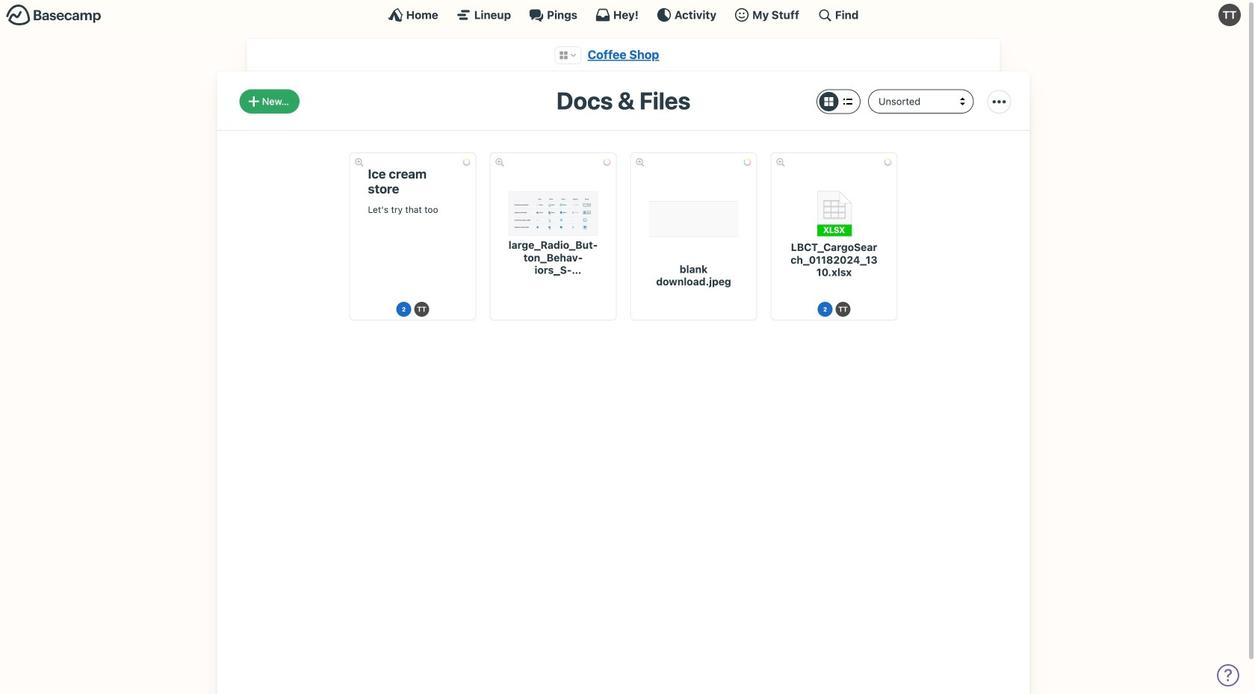 Task type: vqa. For each thing, say whether or not it's contained in the screenshot.
Main element
yes



Task type: describe. For each thing, give the bounding box(es) containing it.
switch accounts image
[[6, 4, 102, 27]]

1 horizontal spatial terry turtle image
[[836, 302, 851, 317]]



Task type: locate. For each thing, give the bounding box(es) containing it.
keyboard shortcut: ⌘ + / image
[[817, 7, 832, 22]]

2 horizontal spatial terry turtle image
[[1219, 4, 1241, 26]]

0 horizontal spatial terry turtle image
[[414, 302, 429, 317]]

terry turtle image
[[1219, 4, 1241, 26], [414, 302, 429, 317], [836, 302, 851, 317]]

main element
[[0, 0, 1247, 29]]



